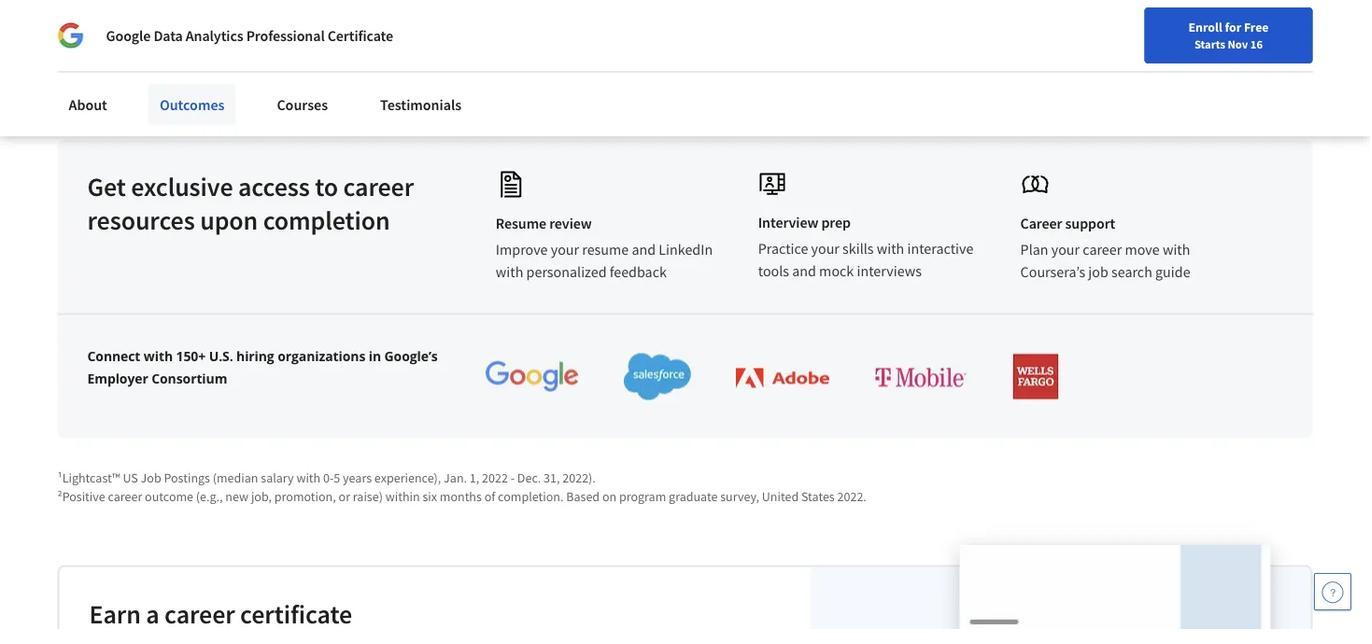 Task type: describe. For each thing, give the bounding box(es) containing it.
about link
[[57, 84, 119, 125]]

in inside 'connect with 150+ u.s. hiring organizations in google's employer consortium'
[[369, 348, 381, 366]]

with inside career support plan your career move with coursera's job search guide
[[1163, 241, 1191, 260]]

job inside career support plan your career move with coursera's job search guide
[[1089, 263, 1109, 282]]

u.s. inside 'connect with 150+ u.s. hiring organizations in google's employer consortium'
[[209, 348, 233, 366]]

organizations
[[278, 348, 366, 366]]

-
[[511, 470, 515, 487]]

survey,
[[721, 489, 760, 505]]

interactive
[[908, 240, 974, 259]]

feedback
[[610, 263, 667, 282]]

your for review
[[551, 241, 579, 260]]

states
[[802, 489, 835, 505]]

for data analytics
[[814, 38, 940, 74]]

google
[[106, 26, 151, 45]]

exclusive
[[131, 170, 233, 203]]

improve
[[496, 241, 548, 260]]

with inside resume review improve your resume and linkedin with personalized feedback
[[496, 263, 524, 282]]

²positive
[[57, 489, 105, 505]]

google image
[[57, 22, 84, 49]]

months
[[440, 489, 482, 505]]

starts
[[1195, 36, 1226, 51]]

outcomes link
[[148, 84, 236, 125]]

(e.g.,
[[196, 489, 223, 505]]

for inside enroll for free starts nov 16
[[1225, 19, 1242, 36]]

graduate
[[669, 489, 718, 505]]

150+
[[176, 348, 206, 366]]

openings
[[1033, 38, 1083, 55]]

jan.
[[444, 470, 467, 487]]

of inside 75% of certificate graduates report positive career outcome
[[1161, 38, 1172, 55]]

or
[[339, 489, 350, 505]]

interview
[[758, 214, 819, 233]]

75% of certificate graduates report positive career outcome
[[1161, 4, 1286, 92]]

us
[[123, 470, 138, 487]]

31,
[[544, 470, 560, 487]]

search
[[1112, 263, 1153, 282]]

u.s. inside 'u.s. job openings in data analytics'
[[988, 38, 1010, 55]]

get
[[87, 170, 126, 203]]

guide
[[1156, 263, 1191, 282]]

outcome inside 75% of certificate graduates report positive career outcome
[[1161, 76, 1210, 92]]

courses
[[277, 95, 328, 114]]

job inside 'u.s. job openings in data analytics'
[[1013, 38, 1030, 55]]

for inside for data analytics
[[924, 38, 940, 55]]

2022.
[[838, 489, 867, 505]]

resume
[[496, 215, 547, 234]]

practice
[[758, 240, 809, 259]]

interview prep practice your skills with interactive tools and mock interviews
[[758, 214, 974, 281]]

employer
[[87, 370, 148, 388]]

your for support
[[1052, 241, 1080, 260]]

google data analytics professional certificate
[[106, 26, 393, 45]]

review
[[549, 215, 592, 234]]

coursera image
[[22, 15, 141, 45]]

16
[[1251, 36, 1263, 51]]

united
[[762, 489, 799, 505]]

resources
[[87, 204, 195, 237]]

of inside ¹lightcast™ us job postings (median salary with 0-5 years experience), jan. 1, 2022 - dec. 31, 2022). ²positive career outcome (e.g., new job, promotion, or raise) within six months of completion. based on program graduate survey, united states 2022.
[[485, 489, 495, 505]]

with inside "interview prep practice your skills with interactive tools and mock interviews"
[[877, 240, 905, 259]]

program
[[619, 489, 666, 505]]

consortium
[[152, 370, 227, 388]]

data for for data analytics
[[814, 57, 839, 74]]

promotion,
[[275, 489, 336, 505]]

connect
[[87, 348, 140, 366]]

resume review improve your resume and linkedin with personalized feedback
[[496, 215, 713, 282]]

career support plan your career move with coursera's job search guide
[[1021, 215, 1191, 282]]

with inside ¹lightcast™ us job postings (median salary with 0-5 years experience), jan. 1, 2022 - dec. 31, 2022). ²positive career outcome (e.g., new job, promotion, or raise) within six months of completion. based on program graduate survey, united states 2022.
[[297, 470, 321, 487]]

upon
[[200, 204, 258, 237]]

outcome inside ¹lightcast™ us job postings (median salary with 0-5 years experience), jan. 1, 2022 - dec. 31, 2022). ²positive career outcome (e.g., new job, promotion, or raise) within six months of completion. based on program graduate survey, united states 2022.
[[145, 489, 193, 505]]

in inside 'u.s. job openings in data analytics'
[[1086, 38, 1096, 55]]

and inside "interview prep practice your skills with interactive tools and mock interviews"
[[792, 262, 816, 281]]

six
[[423, 489, 437, 505]]

testimonials link
[[369, 84, 473, 125]]

data for google data analytics professional certificate
[[154, 26, 183, 45]]

prep
[[822, 214, 851, 233]]

0-
[[323, 470, 334, 487]]

testimonials
[[380, 95, 462, 114]]

5
[[334, 470, 340, 487]]

connect with 150+ u.s. hiring organizations in google's employer consortium
[[87, 348, 438, 388]]

career inside get exclusive access to career resources upon completion
[[343, 170, 414, 203]]

positive
[[1198, 57, 1242, 74]]

postings
[[164, 470, 210, 487]]

coursera's
[[1021, 263, 1086, 282]]

analytics for for
[[842, 57, 891, 74]]

analytics for google
[[186, 26, 243, 45]]

professional
[[246, 26, 325, 45]]

hiring
[[236, 348, 274, 366]]

about
[[69, 95, 107, 114]]

based
[[566, 489, 600, 505]]

interviews
[[857, 262, 922, 281]]

skills
[[843, 240, 874, 259]]

¹lightcast™ us job postings (median salary with 0-5 years experience), jan. 1, 2022 - dec. 31, 2022). ²positive career outcome (e.g., new job, promotion, or raise) within six months of completion. based on program graduate survey, united states 2022.
[[57, 470, 867, 505]]

data inside 'u.s. job openings in data analytics'
[[988, 57, 1014, 74]]

job,
[[251, 489, 272, 505]]



Task type: locate. For each thing, give the bounding box(es) containing it.
menu item
[[979, 19, 1099, 79]]

raise)
[[353, 489, 383, 505]]

years
[[343, 470, 372, 487]]

1 vertical spatial outcome
[[145, 489, 193, 505]]

linkedin
[[659, 241, 713, 260]]

with down improve
[[496, 263, 524, 282]]

enroll for free starts nov 16
[[1189, 19, 1269, 51]]

career
[[1021, 215, 1063, 234]]

1 horizontal spatial u.s.
[[988, 38, 1010, 55]]

0 horizontal spatial in
[[369, 348, 381, 366]]

1 vertical spatial in
[[369, 348, 381, 366]]

job left openings
[[1013, 38, 1030, 55]]

0 horizontal spatial for
[[924, 38, 940, 55]]

with up promotion,
[[297, 470, 321, 487]]

1 horizontal spatial outcome
[[1161, 76, 1210, 92]]

to
[[315, 170, 338, 203]]

your
[[811, 240, 840, 259], [551, 241, 579, 260], [1052, 241, 1080, 260]]

in right openings
[[1086, 38, 1096, 55]]

experience),
[[375, 470, 441, 487]]

graduates
[[1232, 38, 1286, 55]]

salesforce partner logo image
[[624, 354, 692, 401]]

support
[[1066, 215, 1116, 234]]

analytics
[[186, 26, 243, 45], [842, 57, 891, 74], [1016, 57, 1066, 74]]

your up personalized
[[551, 241, 579, 260]]

analytics inside for data analytics
[[842, 57, 891, 74]]

career inside 75% of certificate graduates report positive career outcome
[[1244, 57, 1278, 74]]

courses link
[[266, 84, 339, 125]]

plan
[[1021, 241, 1049, 260]]

data inside for data analytics
[[814, 57, 839, 74]]

coursera career certificate image
[[960, 546, 1271, 630]]

with
[[877, 240, 905, 259], [1163, 241, 1191, 260], [496, 263, 524, 282], [144, 348, 173, 366], [297, 470, 321, 487]]

in
[[1086, 38, 1096, 55], [369, 348, 381, 366]]

2022).
[[563, 470, 596, 487]]

1 vertical spatial u.s.
[[209, 348, 233, 366]]

career down support
[[1083, 241, 1122, 260]]

mock
[[819, 262, 854, 281]]

0 vertical spatial in
[[1086, 38, 1096, 55]]

with up interviews
[[877, 240, 905, 259]]

1 horizontal spatial data
[[814, 57, 839, 74]]

¹ for openings
[[1066, 57, 1070, 74]]

certificate
[[1175, 38, 1229, 55]]

and inside resume review improve your resume and linkedin with personalized feedback
[[632, 241, 656, 260]]

u.s.
[[988, 38, 1010, 55], [209, 348, 233, 366]]

1 horizontal spatial in
[[1086, 38, 1096, 55]]

on
[[603, 489, 617, 505]]

0 vertical spatial for
[[1225, 19, 1242, 36]]

free
[[1244, 19, 1269, 36]]

1 vertical spatial job
[[1089, 263, 1109, 282]]

1 vertical spatial of
[[485, 489, 495, 505]]

0 horizontal spatial outcome
[[145, 489, 193, 505]]

tools
[[758, 262, 789, 281]]

nov
[[1228, 36, 1249, 51]]

1 horizontal spatial and
[[792, 262, 816, 281]]

move
[[1125, 241, 1160, 260]]

0 horizontal spatial u.s.
[[209, 348, 233, 366]]

in left the google's
[[369, 348, 381, 366]]

outcome down report
[[1161, 76, 1210, 92]]

1 ¹ from the left
[[891, 57, 896, 74]]

google's
[[385, 348, 438, 366]]

None search field
[[266, 12, 612, 49]]

career down us
[[108, 489, 142, 505]]

certificate
[[328, 26, 393, 45]]

0 horizontal spatial of
[[485, 489, 495, 505]]

dec.
[[517, 470, 541, 487]]

for
[[1225, 19, 1242, 36], [924, 38, 940, 55]]

¹lightcast™
[[57, 470, 120, 487]]

1 horizontal spatial ¹
[[1066, 57, 1070, 74]]

with inside 'connect with 150+ u.s. hiring organizations in google's employer consortium'
[[144, 348, 173, 366]]

get exclusive access to career resources upon completion
[[87, 170, 414, 237]]

1 horizontal spatial your
[[811, 240, 840, 259]]

of
[[1161, 38, 1172, 55], [485, 489, 495, 505]]

your for prep
[[811, 240, 840, 259]]

2 horizontal spatial your
[[1052, 241, 1080, 260]]

resume
[[582, 241, 629, 260]]

1 vertical spatial for
[[924, 38, 940, 55]]

your up mock
[[811, 240, 840, 259]]

adobe partner logo image
[[736, 369, 830, 389]]

2 horizontal spatial analytics
[[1016, 57, 1066, 74]]

0 vertical spatial and
[[632, 241, 656, 260]]

2022
[[482, 470, 508, 487]]

0 horizontal spatial data
[[154, 26, 183, 45]]

(median
[[213, 470, 258, 487]]

your inside resume review improve your resume and linkedin with personalized feedback
[[551, 241, 579, 260]]

analytics inside 'u.s. job openings in data analytics'
[[1016, 57, 1066, 74]]

access
[[238, 170, 310, 203]]

your inside "interview prep practice your skills with interactive tools and mock interviews"
[[811, 240, 840, 259]]

¹
[[891, 57, 896, 74], [1066, 57, 1070, 74]]

0 vertical spatial of
[[1161, 38, 1172, 55]]

google partner logo image
[[486, 362, 579, 393]]

1 vertical spatial and
[[792, 262, 816, 281]]

within
[[386, 489, 420, 505]]

0 horizontal spatial analytics
[[186, 26, 243, 45]]

2 horizontal spatial data
[[988, 57, 1014, 74]]

1 horizontal spatial job
[[1089, 263, 1109, 282]]

job left 'search'
[[1089, 263, 1109, 282]]

with left 150+ at the left bottom of the page
[[144, 348, 173, 366]]

0 horizontal spatial your
[[551, 241, 579, 260]]

your inside career support plan your career move with coursera's job search guide
[[1052, 241, 1080, 260]]

of down 2022
[[485, 489, 495, 505]]

enroll
[[1189, 19, 1223, 36]]

1 horizontal spatial for
[[1225, 19, 1242, 36]]

career right the to
[[343, 170, 414, 203]]

0 vertical spatial job
[[1013, 38, 1030, 55]]

u.s. job openings in data analytics
[[988, 38, 1096, 74]]

data
[[154, 26, 183, 45], [814, 57, 839, 74], [988, 57, 1014, 74]]

0 horizontal spatial and
[[632, 241, 656, 260]]

career inside career support plan your career move with coursera's job search guide
[[1083, 241, 1122, 260]]

your up coursera's
[[1052, 241, 1080, 260]]

of up report
[[1161, 38, 1172, 55]]

and right tools
[[792, 262, 816, 281]]

salary
[[261, 470, 294, 487]]

outcomes
[[160, 95, 225, 114]]

u.s. left openings
[[988, 38, 1010, 55]]

¹ for analytics
[[891, 57, 896, 74]]

1 horizontal spatial of
[[1161, 38, 1172, 55]]

completion.
[[498, 489, 564, 505]]

75%
[[1161, 4, 1210, 37]]

new
[[225, 489, 249, 505]]

0 vertical spatial u.s.
[[988, 38, 1010, 55]]

outcome
[[1161, 76, 1210, 92], [145, 489, 193, 505]]

1 horizontal spatial analytics
[[842, 57, 891, 74]]

and
[[632, 241, 656, 260], [792, 262, 816, 281]]

0 horizontal spatial ¹
[[891, 57, 896, 74]]

2 ¹ from the left
[[1066, 57, 1070, 74]]

outcome down postings
[[145, 489, 193, 505]]

1,
[[470, 470, 480, 487]]

job
[[141, 470, 161, 487]]

0 vertical spatial outcome
[[1161, 76, 1210, 92]]

career down graduates
[[1244, 57, 1278, 74]]

report
[[1161, 57, 1196, 74]]

with up guide
[[1163, 241, 1191, 260]]

completion
[[263, 204, 390, 237]]

0 horizontal spatial job
[[1013, 38, 1030, 55]]

help center image
[[1322, 581, 1344, 604]]

career inside ¹lightcast™ us job postings (median salary with 0-5 years experience), jan. 1, 2022 - dec. 31, 2022). ²positive career outcome (e.g., new job, promotion, or raise) within six months of completion. based on program graduate survey, united states 2022.
[[108, 489, 142, 505]]

and up feedback
[[632, 241, 656, 260]]

u.s. right 150+ at the left bottom of the page
[[209, 348, 233, 366]]



Task type: vqa. For each thing, say whether or not it's contained in the screenshot.
with inside the Connect with 150+ U.S. hiring organizations in Google's Employer Consortium
yes



